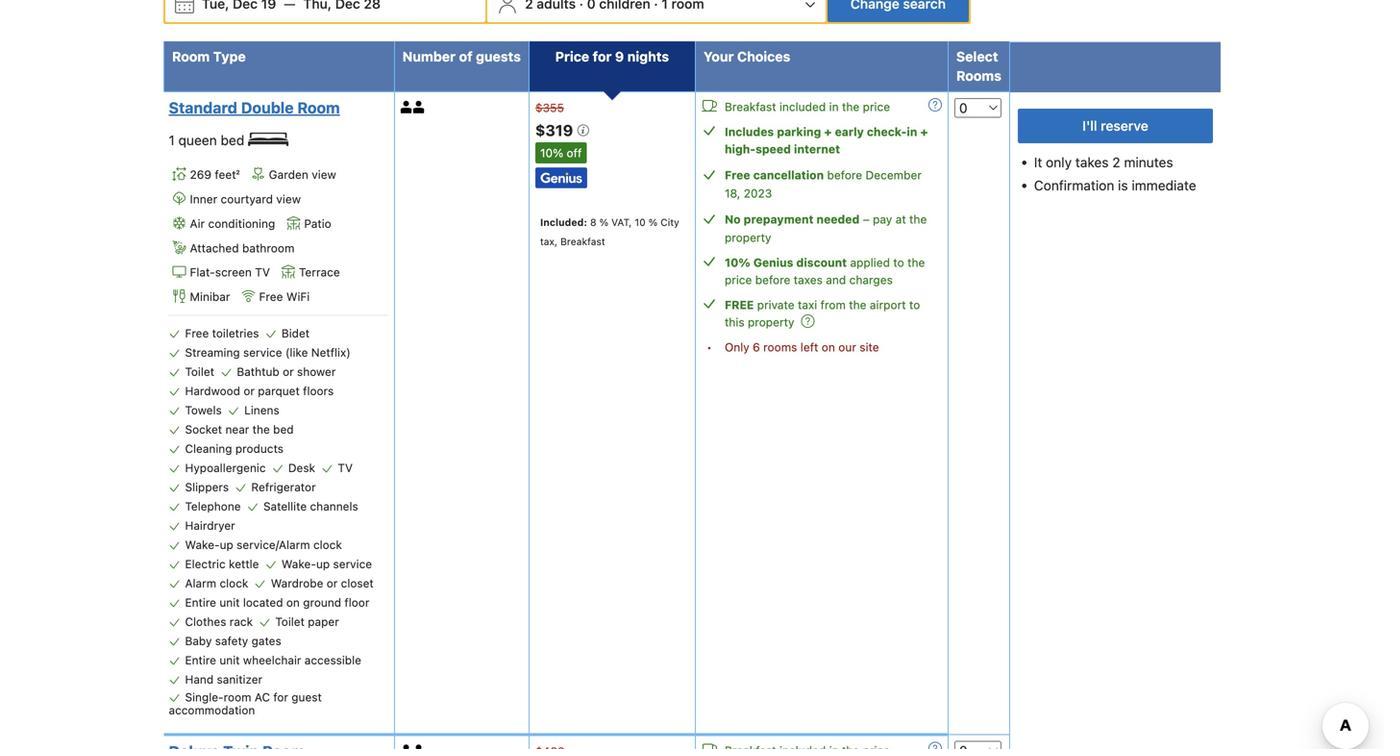 Task type: vqa. For each thing, say whether or not it's contained in the screenshot.


Task type: locate. For each thing, give the bounding box(es) containing it.
0 horizontal spatial room
[[172, 48, 210, 64]]

check-
[[867, 125, 907, 138]]

wheelchair
[[243, 653, 301, 667]]

entire down alarm
[[185, 596, 216, 609]]

the inside "private taxi from the airport to this property"
[[849, 298, 867, 311]]

1 vertical spatial free
[[259, 290, 283, 303]]

before inside before december 18, 2023
[[827, 168, 863, 182]]

0 horizontal spatial in
[[830, 100, 839, 113]]

parquet
[[258, 384, 300, 398]]

bathroom
[[242, 241, 295, 255]]

city
[[661, 216, 680, 228]]

1 vertical spatial up
[[316, 557, 330, 571]]

breakfast
[[725, 100, 777, 113], [561, 235, 605, 247]]

clothes
[[185, 615, 226, 628]]

0 vertical spatial before
[[827, 168, 863, 182]]

unit
[[220, 596, 240, 609], [220, 653, 240, 667]]

1 horizontal spatial free
[[259, 290, 283, 303]]

0 horizontal spatial free
[[185, 327, 209, 340]]

2 vertical spatial free
[[185, 327, 209, 340]]

1 vertical spatial price
[[725, 273, 752, 286]]

0 horizontal spatial 10%
[[540, 146, 564, 159]]

electric kettle
[[185, 557, 259, 571]]

the down linens
[[253, 423, 270, 436]]

1 vertical spatial service
[[333, 557, 372, 571]]

it only takes 2 minutes confirmation is immediate
[[1034, 154, 1197, 193]]

view down garden
[[276, 192, 301, 206]]

toilet down entire unit located on ground floor
[[275, 615, 305, 628]]

includes
[[725, 125, 774, 138]]

room
[[224, 690, 251, 704]]

1 vertical spatial toilet
[[275, 615, 305, 628]]

0 vertical spatial in
[[830, 100, 839, 113]]

1 vertical spatial before
[[756, 273, 791, 286]]

the
[[842, 100, 860, 113], [910, 212, 927, 226], [908, 256, 925, 269], [849, 298, 867, 311], [253, 423, 270, 436]]

1 horizontal spatial or
[[283, 365, 294, 378]]

0 horizontal spatial tv
[[255, 266, 270, 279]]

breakfast up includes
[[725, 100, 777, 113]]

1 horizontal spatial 10%
[[725, 256, 751, 269]]

0 vertical spatial room
[[172, 48, 210, 64]]

0 horizontal spatial service
[[243, 346, 282, 359]]

1 horizontal spatial up
[[316, 557, 330, 571]]

sanitizer
[[217, 673, 263, 686]]

1 vertical spatial tv
[[338, 461, 353, 475]]

for right ac
[[273, 690, 288, 704]]

2
[[1113, 154, 1121, 170]]

8 % vat, 10 % city tax, breakfast
[[540, 216, 680, 247]]

2023
[[744, 186, 772, 200]]

1 vertical spatial unit
[[220, 653, 240, 667]]

on down wardrobe
[[286, 596, 300, 609]]

before down genius
[[756, 273, 791, 286]]

terrace
[[299, 266, 340, 279]]

0 horizontal spatial to
[[894, 256, 905, 269]]

on right left
[[822, 340, 836, 354]]

tv up channels
[[338, 461, 353, 475]]

the right the at
[[910, 212, 927, 226]]

property inside "private taxi from the airport to this property"
[[748, 315, 795, 329]]

property down no on the top
[[725, 231, 772, 244]]

room left type
[[172, 48, 210, 64]]

clock
[[313, 538, 342, 552], [220, 577, 248, 590]]

0 vertical spatial toilet
[[185, 365, 214, 378]]

wifi
[[286, 290, 310, 303]]

toilet
[[185, 365, 214, 378], [275, 615, 305, 628]]

in up the early
[[830, 100, 839, 113]]

vat,
[[612, 216, 632, 228]]

10%
[[540, 146, 564, 159], [725, 256, 751, 269]]

december
[[866, 168, 922, 182]]

clock down kettle
[[220, 577, 248, 590]]

0 vertical spatial clock
[[313, 538, 342, 552]]

1 horizontal spatial to
[[910, 298, 921, 311]]

standard double room link
[[169, 98, 383, 117]]

0 vertical spatial property
[[725, 231, 772, 244]]

speed
[[756, 142, 791, 156]]

shower
[[297, 365, 336, 378]]

the right the from on the top right of the page
[[849, 298, 867, 311]]

0 vertical spatial unit
[[220, 596, 240, 609]]

toilet paper
[[275, 615, 339, 628]]

2 + from the left
[[921, 125, 928, 138]]

1 vertical spatial for
[[273, 690, 288, 704]]

1 vertical spatial or
[[244, 384, 255, 398]]

cancellation
[[754, 168, 824, 182]]

or down "(like"
[[283, 365, 294, 378]]

wake-up service/alarm clock
[[185, 538, 342, 552]]

wake- for wake-up service/alarm clock
[[185, 538, 220, 552]]

1 entire from the top
[[185, 596, 216, 609]]

1 horizontal spatial bed
[[273, 423, 294, 436]]

1
[[169, 132, 175, 148]]

in inside includes parking + early check-in + high-speed internet
[[907, 125, 918, 138]]

2 % from the left
[[649, 216, 658, 228]]

2 entire from the top
[[185, 653, 216, 667]]

wardrobe or closet
[[271, 577, 374, 590]]

1 horizontal spatial +
[[921, 125, 928, 138]]

single-room ac for guest accommodation
[[169, 690, 322, 717]]

0 vertical spatial up
[[220, 538, 234, 552]]

takes
[[1076, 154, 1109, 170]]

conditioning
[[208, 217, 275, 230]]

1 vertical spatial to
[[910, 298, 921, 311]]

service
[[243, 346, 282, 359], [333, 557, 372, 571]]

0 horizontal spatial view
[[276, 192, 301, 206]]

clock up wake-up service
[[313, 538, 342, 552]]

1 vertical spatial 10%
[[725, 256, 751, 269]]

0 vertical spatial more details on meals and payment options image
[[929, 98, 942, 111]]

pay
[[873, 212, 893, 226]]

flat-
[[190, 266, 215, 279]]

1 unit from the top
[[220, 596, 240, 609]]

0 horizontal spatial toilet
[[185, 365, 214, 378]]

9
[[615, 48, 624, 64]]

type
[[213, 48, 246, 64]]

0 vertical spatial 10%
[[540, 146, 564, 159]]

1 vertical spatial property
[[748, 315, 795, 329]]

occupancy image
[[401, 101, 413, 113], [413, 101, 426, 113], [401, 745, 413, 749], [413, 745, 426, 749]]

on
[[822, 340, 836, 354], [286, 596, 300, 609]]

minutes
[[1125, 154, 1174, 170]]

toilet down streaming
[[185, 365, 214, 378]]

tv down bathroom
[[255, 266, 270, 279]]

rooms
[[764, 340, 798, 354]]

1 % from the left
[[600, 216, 609, 228]]

your
[[704, 48, 734, 64]]

in
[[830, 100, 839, 113], [907, 125, 918, 138]]

free left wifi
[[259, 290, 283, 303]]

0 horizontal spatial before
[[756, 273, 791, 286]]

1 horizontal spatial for
[[593, 48, 612, 64]]

0 horizontal spatial up
[[220, 538, 234, 552]]

0 vertical spatial service
[[243, 346, 282, 359]]

0 vertical spatial wake-
[[185, 538, 220, 552]]

wake-
[[185, 538, 220, 552], [282, 557, 316, 571]]

to right airport
[[910, 298, 921, 311]]

wake- up electric
[[185, 538, 220, 552]]

2 unit from the top
[[220, 653, 240, 667]]

or down wake-up service
[[327, 577, 338, 590]]

1 horizontal spatial wake-
[[282, 557, 316, 571]]

1 horizontal spatial in
[[907, 125, 918, 138]]

free up streaming
[[185, 327, 209, 340]]

or for wardrobe
[[327, 577, 338, 590]]

1 vertical spatial breakfast
[[561, 235, 605, 247]]

1 vertical spatial entire
[[185, 653, 216, 667]]

entire unit located on ground floor
[[185, 596, 370, 609]]

included:
[[540, 216, 587, 228]]

telephone
[[185, 500, 241, 513]]

price
[[863, 100, 891, 113], [725, 273, 752, 286]]

1 horizontal spatial tv
[[338, 461, 353, 475]]

1 vertical spatial view
[[276, 192, 301, 206]]

before down internet
[[827, 168, 863, 182]]

bed right "queen"
[[221, 132, 245, 148]]

1 vertical spatial in
[[907, 125, 918, 138]]

%
[[600, 216, 609, 228], [649, 216, 658, 228]]

% right 10
[[649, 216, 658, 228]]

0 vertical spatial to
[[894, 256, 905, 269]]

to
[[894, 256, 905, 269], [910, 298, 921, 311]]

free for free toiletries
[[185, 327, 209, 340]]

breakfast down 8
[[561, 235, 605, 247]]

1 vertical spatial more details on meals and payment options image
[[929, 742, 942, 749]]

room
[[172, 48, 210, 64], [297, 98, 340, 117]]

for left 9
[[593, 48, 612, 64]]

0 vertical spatial breakfast
[[725, 100, 777, 113]]

1 horizontal spatial toilet
[[275, 615, 305, 628]]

or for bathtub
[[283, 365, 294, 378]]

streaming
[[185, 346, 240, 359]]

1 vertical spatial on
[[286, 596, 300, 609]]

1 vertical spatial clock
[[220, 577, 248, 590]]

+ right check-
[[921, 125, 928, 138]]

before december 18, 2023
[[725, 168, 922, 200]]

bed down linens
[[273, 423, 294, 436]]

free
[[725, 298, 754, 311]]

1 vertical spatial room
[[297, 98, 340, 117]]

free for free cancellation
[[725, 168, 751, 182]]

1 + from the left
[[824, 125, 832, 138]]

select rooms
[[957, 48, 1002, 83]]

the right "applied" at the right top
[[908, 256, 925, 269]]

0 horizontal spatial price
[[725, 273, 752, 286]]

– pay at the property
[[725, 212, 927, 244]]

up for service/alarm
[[220, 538, 234, 552]]

0 horizontal spatial wake-
[[185, 538, 220, 552]]

to right "applied" at the right top
[[894, 256, 905, 269]]

entire for entire unit located on ground floor
[[185, 596, 216, 609]]

and
[[826, 273, 846, 286]]

0 vertical spatial or
[[283, 365, 294, 378]]

2 vertical spatial or
[[327, 577, 338, 590]]

2 more details on meals and payment options image from the top
[[929, 742, 942, 749]]

10% left off
[[540, 146, 564, 159]]

1 horizontal spatial price
[[863, 100, 891, 113]]

1 horizontal spatial breakfast
[[725, 100, 777, 113]]

0 horizontal spatial %
[[600, 216, 609, 228]]

accommodation
[[169, 703, 255, 717]]

free for free wifi
[[259, 290, 283, 303]]

up up wardrobe or closet on the bottom left of the page
[[316, 557, 330, 571]]

0 vertical spatial for
[[593, 48, 612, 64]]

+ up internet
[[824, 125, 832, 138]]

unit up clothes rack
[[220, 596, 240, 609]]

or down the bathtub
[[244, 384, 255, 398]]

price up check-
[[863, 100, 891, 113]]

choices
[[737, 48, 791, 64]]

before
[[827, 168, 863, 182], [756, 273, 791, 286]]

0 vertical spatial entire
[[185, 596, 216, 609]]

0 horizontal spatial bed
[[221, 132, 245, 148]]

2 horizontal spatial free
[[725, 168, 751, 182]]

view right garden
[[312, 168, 336, 181]]

taxi
[[798, 298, 818, 311]]

service up the bathtub
[[243, 346, 282, 359]]

the up the early
[[842, 100, 860, 113]]

2 horizontal spatial or
[[327, 577, 338, 590]]

0 vertical spatial free
[[725, 168, 751, 182]]

up for service
[[316, 557, 330, 571]]

0 vertical spatial tv
[[255, 266, 270, 279]]

1 horizontal spatial %
[[649, 216, 658, 228]]

the for – pay at the property
[[910, 212, 927, 226]]

unit for located
[[220, 596, 240, 609]]

alarm clock
[[185, 577, 248, 590]]

unit down safety
[[220, 653, 240, 667]]

entire up hand
[[185, 653, 216, 667]]

service up closet
[[333, 557, 372, 571]]

of
[[459, 48, 473, 64]]

up up "electric kettle"
[[220, 538, 234, 552]]

price up free
[[725, 273, 752, 286]]

wake- up wardrobe
[[282, 557, 316, 571]]

1 queen bed
[[169, 132, 248, 148]]

0 vertical spatial view
[[312, 168, 336, 181]]

feet²
[[215, 168, 240, 181]]

% right 8
[[600, 216, 609, 228]]

0 horizontal spatial breakfast
[[561, 235, 605, 247]]

at
[[896, 212, 906, 226]]

10% left genius
[[725, 256, 751, 269]]

the inside – pay at the property
[[910, 212, 927, 226]]

electric
[[185, 557, 226, 571]]

0 horizontal spatial for
[[273, 690, 288, 704]]

1 vertical spatial wake-
[[282, 557, 316, 571]]

free up 18,
[[725, 168, 751, 182]]

10% off. you're getting a reduced rate because this property is offering a discount.. element
[[536, 142, 587, 163]]

0 vertical spatial price
[[863, 100, 891, 113]]

1 horizontal spatial before
[[827, 168, 863, 182]]

0 horizontal spatial or
[[244, 384, 255, 398]]

property down private
[[748, 315, 795, 329]]

0 horizontal spatial +
[[824, 125, 832, 138]]

property
[[725, 231, 772, 244], [748, 315, 795, 329]]

0 vertical spatial on
[[822, 340, 836, 354]]

room right double on the top left
[[297, 98, 340, 117]]

linens
[[244, 403, 280, 417]]

hardwood
[[185, 384, 240, 398]]

in up december
[[907, 125, 918, 138]]

for
[[593, 48, 612, 64], [273, 690, 288, 704]]

hairdryer
[[185, 519, 235, 532]]

more details on meals and payment options image
[[929, 98, 942, 111], [929, 742, 942, 749]]

number of guests
[[403, 48, 521, 64]]

left
[[801, 340, 819, 354]]

towels
[[185, 403, 222, 417]]

air
[[190, 217, 205, 230]]



Task type: describe. For each thing, give the bounding box(es) containing it.
number
[[403, 48, 456, 64]]

paper
[[308, 615, 339, 628]]

your choices
[[704, 48, 791, 64]]

satellite
[[263, 500, 307, 513]]

baby safety gates
[[185, 634, 281, 648]]

is
[[1118, 177, 1129, 193]]

standard double room
[[169, 98, 340, 117]]

near
[[225, 423, 249, 436]]

0 horizontal spatial clock
[[220, 577, 248, 590]]

breakfast inside 8 % vat, 10 % city tax, breakfast
[[561, 235, 605, 247]]

kettle
[[229, 557, 259, 571]]

internet
[[794, 142, 841, 156]]

wake-up service
[[282, 557, 372, 571]]

attached bathroom
[[190, 241, 295, 255]]

10% genius discount
[[725, 256, 847, 269]]

10% for 10% off
[[540, 146, 564, 159]]

attached
[[190, 241, 239, 255]]

1 horizontal spatial clock
[[313, 538, 342, 552]]

service/alarm
[[237, 538, 310, 552]]

bathtub or shower
[[237, 365, 336, 378]]

wardrobe
[[271, 577, 323, 590]]

only
[[1046, 154, 1072, 170]]

8
[[590, 216, 597, 228]]

minibar
[[190, 290, 230, 303]]

to inside applied to the price before taxes and charges
[[894, 256, 905, 269]]

entire unit wheelchair accessible
[[185, 653, 362, 667]]

cleaning
[[185, 442, 232, 455]]

10% for 10% genius discount
[[725, 256, 751, 269]]

accessible
[[305, 653, 362, 667]]

discount
[[797, 256, 847, 269]]

double
[[241, 98, 294, 117]]

patio
[[304, 217, 332, 230]]

to inside "private taxi from the airport to this property"
[[910, 298, 921, 311]]

tax,
[[540, 235, 558, 247]]

price
[[556, 48, 590, 64]]

socket near the bed
[[185, 423, 294, 436]]

only
[[725, 340, 750, 354]]

(like
[[285, 346, 308, 359]]

toilet for toilet
[[185, 365, 214, 378]]

•
[[707, 340, 712, 354]]

269 feet²
[[190, 168, 240, 181]]

free toiletries
[[185, 327, 259, 340]]

0 horizontal spatial on
[[286, 596, 300, 609]]

garden view
[[269, 168, 336, 181]]

$355
[[536, 101, 564, 114]]

applied
[[851, 256, 890, 269]]

floors
[[303, 384, 334, 398]]

high-
[[725, 142, 756, 156]]

property inside – pay at the property
[[725, 231, 772, 244]]

1 horizontal spatial on
[[822, 340, 836, 354]]

baby
[[185, 634, 212, 648]]

0 vertical spatial bed
[[221, 132, 245, 148]]

–
[[863, 212, 870, 226]]

price for 9 nights
[[556, 48, 669, 64]]

or for hardwood
[[244, 384, 255, 398]]

the for private taxi from the airport to this property
[[849, 298, 867, 311]]

price inside applied to the price before taxes and charges
[[725, 273, 752, 286]]

unit for wheelchair
[[220, 653, 240, 667]]

before inside applied to the price before taxes and charges
[[756, 273, 791, 286]]

guests
[[476, 48, 521, 64]]

hand
[[185, 673, 214, 686]]

1 horizontal spatial room
[[297, 98, 340, 117]]

refrigerator
[[251, 480, 316, 494]]

standard
[[169, 98, 237, 117]]

free cancellation
[[725, 168, 824, 182]]

bathtub
[[237, 365, 280, 378]]

10% off
[[540, 146, 582, 159]]

1 horizontal spatial view
[[312, 168, 336, 181]]

the inside applied to the price before taxes and charges
[[908, 256, 925, 269]]

netflix)
[[311, 346, 351, 359]]

the for breakfast included in the price
[[842, 100, 860, 113]]

ground
[[303, 596, 341, 609]]

for inside single-room ac for guest accommodation
[[273, 690, 288, 704]]

room type
[[172, 48, 246, 64]]

floor
[[345, 596, 370, 609]]

ac
[[255, 690, 270, 704]]

wake- for wake-up service
[[282, 557, 316, 571]]

$319
[[536, 121, 577, 139]]

rack
[[230, 615, 253, 628]]

entire for entire unit wheelchair accessible
[[185, 653, 216, 667]]

immediate
[[1132, 177, 1197, 193]]

bidet
[[282, 327, 310, 340]]

applied to the price before taxes and charges
[[725, 256, 925, 286]]

1 more details on meals and payment options image from the top
[[929, 98, 942, 111]]

nights
[[628, 48, 669, 64]]

closet
[[341, 577, 374, 590]]

1 horizontal spatial service
[[333, 557, 372, 571]]

select
[[957, 48, 999, 64]]

genius
[[754, 256, 794, 269]]

satellite channels
[[263, 500, 358, 513]]

it
[[1034, 154, 1043, 170]]

toilet for toilet paper
[[275, 615, 305, 628]]

parking
[[777, 125, 822, 138]]

streaming service (like netflix)
[[185, 346, 351, 359]]

10
[[635, 216, 646, 228]]

early
[[835, 125, 864, 138]]

1 vertical spatial bed
[[273, 423, 294, 436]]

hardwood or parquet floors
[[185, 384, 334, 398]]

off
[[567, 146, 582, 159]]



